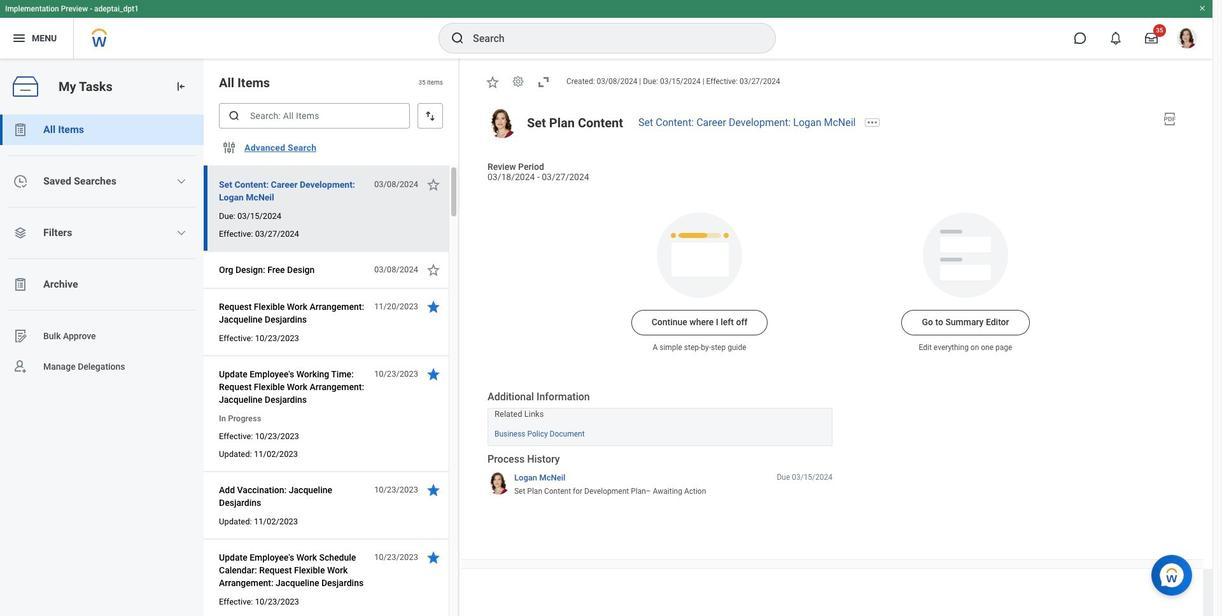 Task type: describe. For each thing, give the bounding box(es) containing it.
fullscreen image
[[536, 74, 551, 90]]

close environment banner image
[[1199, 4, 1206, 12]]

2 star image from the top
[[426, 367, 441, 382]]

perspective image
[[13, 225, 28, 241]]

configure image
[[222, 140, 237, 155]]

rename image
[[13, 329, 28, 344]]

2 clipboard image from the top
[[13, 277, 28, 292]]

Search Workday  search field
[[473, 24, 749, 52]]

1 clipboard image from the top
[[13, 122, 28, 138]]

justify image
[[11, 31, 27, 46]]

profile logan mcneil image
[[1177, 28, 1198, 51]]



Task type: vqa. For each thing, say whether or not it's contained in the screenshot.
the rightmost chevron down 'icon'
no



Task type: locate. For each thing, give the bounding box(es) containing it.
0 horizontal spatial search image
[[228, 110, 241, 122]]

inbox large image
[[1145, 32, 1158, 45]]

clock check image
[[13, 174, 28, 189]]

clipboard image down perspective icon
[[13, 277, 28, 292]]

clipboard image
[[13, 122, 28, 138], [13, 277, 28, 292]]

Search: All Items text field
[[219, 103, 410, 129]]

1 vertical spatial clipboard image
[[13, 277, 28, 292]]

banner
[[0, 0, 1213, 59]]

user plus image
[[13, 359, 28, 374]]

list
[[0, 115, 204, 382]]

process history region
[[488, 452, 833, 501]]

1 vertical spatial star image
[[426, 367, 441, 382]]

gear image
[[512, 75, 525, 88]]

star image
[[485, 74, 500, 90], [426, 177, 441, 192], [426, 299, 441, 315], [426, 483, 441, 498], [426, 550, 441, 565]]

employee's photo (logan mcneil) image
[[488, 109, 517, 138]]

1 horizontal spatial search image
[[450, 31, 465, 46]]

chevron down image for perspective icon
[[177, 228, 187, 238]]

clipboard image up clock check icon
[[13, 122, 28, 138]]

1 chevron down image from the top
[[177, 176, 187, 187]]

chevron down image
[[177, 176, 187, 187], [177, 228, 187, 238]]

sort image
[[424, 110, 437, 122]]

2 chevron down image from the top
[[177, 228, 187, 238]]

additional information region
[[488, 390, 833, 446]]

1 vertical spatial search image
[[228, 110, 241, 122]]

search image
[[450, 31, 465, 46], [228, 110, 241, 122]]

0 vertical spatial chevron down image
[[177, 176, 187, 187]]

item list element
[[204, 59, 460, 616]]

0 vertical spatial star image
[[426, 262, 441, 278]]

1 vertical spatial chevron down image
[[177, 228, 187, 238]]

transformation import image
[[174, 80, 187, 93]]

1 star image from the top
[[426, 262, 441, 278]]

notifications large image
[[1110, 32, 1122, 45]]

0 vertical spatial clipboard image
[[13, 122, 28, 138]]

0 vertical spatial search image
[[450, 31, 465, 46]]

view printable version (pdf) image
[[1163, 111, 1178, 127]]

chevron down image for clock check icon
[[177, 176, 187, 187]]

star image
[[426, 262, 441, 278], [426, 367, 441, 382]]



